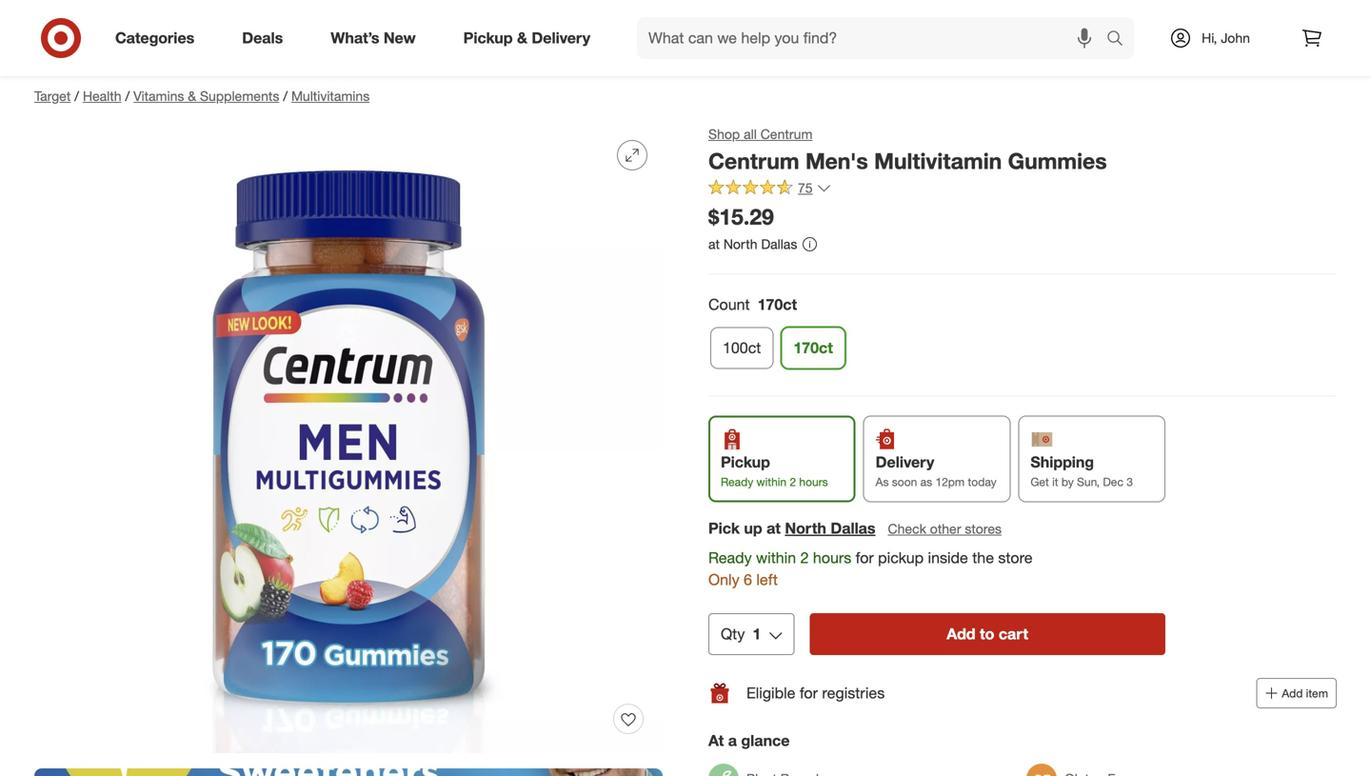 Task type: describe. For each thing, give the bounding box(es) containing it.
0 vertical spatial centrum
[[761, 126, 813, 142]]

stores
[[965, 520, 1002, 537]]

1 vertical spatial at
[[767, 519, 781, 538]]

today
[[968, 475, 997, 489]]

categories
[[115, 29, 194, 47]]

get
[[1031, 475, 1049, 489]]

75
[[798, 180, 813, 196]]

item
[[1306, 686, 1329, 701]]

advertisement region
[[19, 22, 1352, 68]]

vitamins
[[133, 88, 184, 104]]

as
[[921, 475, 933, 489]]

shipping get it by sun, dec 3
[[1031, 453, 1133, 489]]

deals link
[[226, 17, 307, 59]]

vitamins & supplements link
[[133, 88, 279, 104]]

hours inside pickup ready within 2 hours
[[799, 475, 828, 489]]

to
[[980, 625, 995, 643]]

add item button
[[1257, 678, 1337, 709]]

what's new link
[[315, 17, 440, 59]]

eligible for registries
[[747, 684, 885, 703]]

what's new
[[331, 29, 416, 47]]

$15.29
[[709, 204, 774, 230]]

north dallas button
[[785, 518, 876, 539]]

add to cart
[[947, 625, 1029, 643]]

health link
[[83, 88, 121, 104]]

search button
[[1098, 17, 1144, 63]]

left
[[757, 570, 778, 589]]

store
[[999, 549, 1033, 567]]

for inside 'ready within 2 hours for pickup inside the store only 6 left'
[[856, 549, 874, 567]]

target / health / vitamins & supplements / multivitamins
[[34, 88, 370, 104]]

sun,
[[1077, 475, 1100, 489]]

pickup & delivery link
[[447, 17, 614, 59]]

gummies
[[1008, 148, 1107, 174]]

pickup & delivery
[[463, 29, 591, 47]]

other
[[930, 520, 961, 537]]

search
[[1098, 31, 1144, 49]]

0 horizontal spatial &
[[188, 88, 196, 104]]

pickup for &
[[463, 29, 513, 47]]

pickup
[[878, 549, 924, 567]]

2 inside 'ready within 2 hours for pickup inside the store only 6 left'
[[801, 549, 809, 567]]

qty 1
[[721, 625, 761, 643]]

it
[[1053, 475, 1059, 489]]

at
[[709, 732, 724, 750]]

group containing count
[[707, 294, 1337, 376]]

1 vertical spatial north
[[785, 519, 827, 538]]

check other stores button
[[887, 519, 1003, 539]]

target link
[[34, 88, 71, 104]]

0 vertical spatial dallas
[[761, 236, 797, 252]]

glance
[[741, 732, 790, 750]]

0 horizontal spatial north
[[724, 236, 758, 252]]

75 link
[[709, 179, 832, 201]]

by
[[1062, 475, 1074, 489]]

1
[[753, 625, 761, 643]]

up
[[744, 519, 763, 538]]

within inside 'ready within 2 hours for pickup inside the store only 6 left'
[[756, 549, 796, 567]]

at a glance
[[709, 732, 790, 750]]



Task type: vqa. For each thing, say whether or not it's contained in the screenshot.
of to the top
no



Task type: locate. For each thing, give the bounding box(es) containing it.
& inside the pickup & delivery link
[[517, 29, 528, 47]]

100ct link
[[710, 327, 774, 369]]

north
[[724, 236, 758, 252], [785, 519, 827, 538]]

add item
[[1282, 686, 1329, 701]]

image gallery element
[[34, 125, 663, 776]]

1 vertical spatial pickup
[[721, 453, 770, 471]]

qty
[[721, 625, 745, 643]]

what's
[[331, 29, 379, 47]]

pick up at north dallas
[[709, 519, 876, 538]]

cart
[[999, 625, 1029, 643]]

check
[[888, 520, 927, 537]]

6
[[744, 570, 752, 589]]

centrum
[[761, 126, 813, 142], [709, 148, 800, 174]]

for right the eligible
[[800, 684, 818, 703]]

/ right health link
[[125, 88, 130, 104]]

within
[[757, 475, 787, 489], [756, 549, 796, 567]]

ready up pick
[[721, 475, 754, 489]]

170ct right 100ct
[[794, 338, 833, 357]]

1 horizontal spatial at
[[767, 519, 781, 538]]

0 vertical spatial 2
[[790, 475, 796, 489]]

3 / from the left
[[283, 88, 288, 104]]

0 vertical spatial within
[[757, 475, 787, 489]]

1 vertical spatial hours
[[813, 549, 852, 567]]

pickup up up
[[721, 453, 770, 471]]

shop all centrum centrum men's multivitamin gummies
[[709, 126, 1107, 174]]

for left pickup
[[856, 549, 874, 567]]

hours inside 'ready within 2 hours for pickup inside the store only 6 left'
[[813, 549, 852, 567]]

1 horizontal spatial 2
[[801, 549, 809, 567]]

registries
[[822, 684, 885, 703]]

dallas down $15.29
[[761, 236, 797, 252]]

0 horizontal spatial at
[[709, 236, 720, 252]]

1 horizontal spatial add
[[1282, 686, 1303, 701]]

2 up pick up at north dallas
[[790, 475, 796, 489]]

12pm
[[936, 475, 965, 489]]

as
[[876, 475, 889, 489]]

soon
[[892, 475, 917, 489]]

2
[[790, 475, 796, 489], [801, 549, 809, 567]]

0 horizontal spatial pickup
[[463, 29, 513, 47]]

0 horizontal spatial delivery
[[532, 29, 591, 47]]

0 vertical spatial north
[[724, 236, 758, 252]]

&
[[517, 29, 528, 47], [188, 88, 196, 104]]

0 vertical spatial delivery
[[532, 29, 591, 47]]

1 within from the top
[[757, 475, 787, 489]]

centrum down all
[[709, 148, 800, 174]]

multivitamins
[[291, 88, 370, 104]]

pickup ready within 2 hours
[[721, 453, 828, 489]]

at right up
[[767, 519, 781, 538]]

categories link
[[99, 17, 218, 59]]

0 horizontal spatial add
[[947, 625, 976, 643]]

170ct
[[758, 295, 797, 314], [794, 338, 833, 357]]

/ left multivitamins link
[[283, 88, 288, 104]]

count
[[709, 295, 750, 314]]

1 horizontal spatial delivery
[[876, 453, 935, 471]]

count 170ct
[[709, 295, 797, 314]]

add for add item
[[1282, 686, 1303, 701]]

/
[[75, 88, 79, 104], [125, 88, 130, 104], [283, 88, 288, 104]]

group
[[707, 294, 1337, 376]]

1 vertical spatial centrum
[[709, 148, 800, 174]]

only
[[709, 570, 740, 589]]

ready inside 'ready within 2 hours for pickup inside the store only 6 left'
[[709, 549, 752, 567]]

add left to
[[947, 625, 976, 643]]

0 horizontal spatial 2
[[790, 475, 796, 489]]

170ct right count
[[758, 295, 797, 314]]

hours down the north dallas 'button'
[[813, 549, 852, 567]]

for
[[856, 549, 874, 567], [800, 684, 818, 703]]

within up up
[[757, 475, 787, 489]]

delivery as soon as 12pm today
[[876, 453, 997, 489]]

100ct
[[723, 338, 761, 357]]

inside
[[928, 549, 968, 567]]

add inside button
[[1282, 686, 1303, 701]]

pickup for ready
[[721, 453, 770, 471]]

north right up
[[785, 519, 827, 538]]

at
[[709, 236, 720, 252], [767, 519, 781, 538]]

1 horizontal spatial &
[[517, 29, 528, 47]]

new
[[384, 29, 416, 47]]

1 vertical spatial add
[[1282, 686, 1303, 701]]

What can we help you find? suggestions appear below search field
[[637, 17, 1111, 59]]

2 horizontal spatial /
[[283, 88, 288, 104]]

0 horizontal spatial dallas
[[761, 236, 797, 252]]

pickup right new
[[463, 29, 513, 47]]

within up left
[[756, 549, 796, 567]]

ready up only
[[709, 549, 752, 567]]

1 horizontal spatial dallas
[[831, 519, 876, 538]]

0 horizontal spatial for
[[800, 684, 818, 703]]

shop
[[709, 126, 740, 142]]

hi,
[[1202, 30, 1217, 46]]

1 vertical spatial delivery
[[876, 453, 935, 471]]

0 vertical spatial for
[[856, 549, 874, 567]]

centrum right all
[[761, 126, 813, 142]]

1 / from the left
[[75, 88, 79, 104]]

all
[[744, 126, 757, 142]]

1 vertical spatial &
[[188, 88, 196, 104]]

at down $15.29
[[709, 236, 720, 252]]

1 vertical spatial ready
[[709, 549, 752, 567]]

1 vertical spatial for
[[800, 684, 818, 703]]

2 inside pickup ready within 2 hours
[[790, 475, 796, 489]]

0 vertical spatial at
[[709, 236, 720, 252]]

delivery
[[532, 29, 591, 47], [876, 453, 935, 471]]

deals
[[242, 29, 283, 47]]

dec
[[1103, 475, 1124, 489]]

pickup
[[463, 29, 513, 47], [721, 453, 770, 471]]

dallas up 'ready within 2 hours for pickup inside the store only 6 left'
[[831, 519, 876, 538]]

2 down pick up at north dallas
[[801, 549, 809, 567]]

2 / from the left
[[125, 88, 130, 104]]

ready within 2 hours for pickup inside the store only 6 left
[[709, 549, 1033, 589]]

ready
[[721, 475, 754, 489], [709, 549, 752, 567]]

0 vertical spatial add
[[947, 625, 976, 643]]

3
[[1127, 475, 1133, 489]]

1 vertical spatial dallas
[[831, 519, 876, 538]]

170ct link
[[781, 327, 846, 369]]

1 vertical spatial 170ct
[[794, 338, 833, 357]]

target
[[34, 88, 71, 104]]

0 vertical spatial pickup
[[463, 29, 513, 47]]

1 horizontal spatial for
[[856, 549, 874, 567]]

hours
[[799, 475, 828, 489], [813, 549, 852, 567]]

delivery inside delivery as soon as 12pm today
[[876, 453, 935, 471]]

1 vertical spatial within
[[756, 549, 796, 567]]

within inside pickup ready within 2 hours
[[757, 475, 787, 489]]

at north dallas
[[709, 236, 797, 252]]

0 vertical spatial &
[[517, 29, 528, 47]]

check other stores
[[888, 520, 1002, 537]]

a
[[728, 732, 737, 750]]

2 within from the top
[[756, 549, 796, 567]]

eligible
[[747, 684, 796, 703]]

0 vertical spatial 170ct
[[758, 295, 797, 314]]

hi, john
[[1202, 30, 1250, 46]]

pick
[[709, 519, 740, 538]]

0 vertical spatial ready
[[721, 475, 754, 489]]

ready inside pickup ready within 2 hours
[[721, 475, 754, 489]]

the
[[973, 549, 994, 567]]

0 horizontal spatial /
[[75, 88, 79, 104]]

north down $15.29
[[724, 236, 758, 252]]

hours up the north dallas 'button'
[[799, 475, 828, 489]]

health
[[83, 88, 121, 104]]

pickup inside pickup ready within 2 hours
[[721, 453, 770, 471]]

add inside button
[[947, 625, 976, 643]]

1 vertical spatial 2
[[801, 549, 809, 567]]

men's
[[806, 148, 868, 174]]

add for add to cart
[[947, 625, 976, 643]]

1 horizontal spatial north
[[785, 519, 827, 538]]

multivitamins link
[[291, 88, 370, 104]]

multivitamin
[[874, 148, 1002, 174]]

add to cart button
[[810, 613, 1166, 655]]

shipping
[[1031, 453, 1094, 471]]

centrum men's multivitamin gummies, 1 of 12 image
[[34, 125, 663, 753]]

supplements
[[200, 88, 279, 104]]

john
[[1221, 30, 1250, 46]]

1 horizontal spatial pickup
[[721, 453, 770, 471]]

add left item
[[1282, 686, 1303, 701]]

0 vertical spatial hours
[[799, 475, 828, 489]]

dallas
[[761, 236, 797, 252], [831, 519, 876, 538]]

1 horizontal spatial /
[[125, 88, 130, 104]]

/ right target
[[75, 88, 79, 104]]



